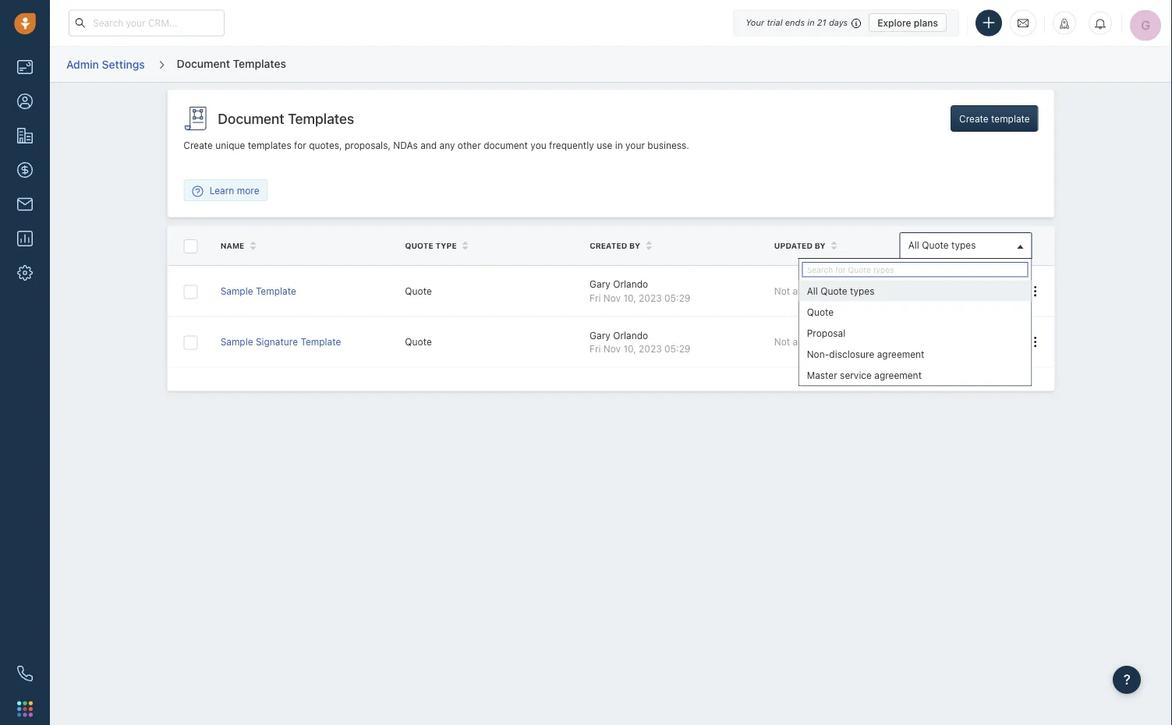 Task type: locate. For each thing, give the bounding box(es) containing it.
1 sample from the top
[[221, 286, 253, 297]]

2 10, from the top
[[624, 343, 636, 354]]

create left template
[[960, 113, 989, 124]]

1 horizontal spatial in
[[808, 18, 815, 28]]

nov
[[604, 292, 621, 303], [604, 343, 621, 354]]

2 sample from the top
[[221, 337, 253, 348]]

2 05:29 from the top
[[665, 343, 691, 354]]

create template button
[[951, 105, 1039, 132]]

list box
[[799, 281, 1032, 386]]

0 vertical spatial fri
[[590, 292, 601, 303]]

1 horizontal spatial create
[[960, 113, 989, 124]]

create unique templates for quotes, proposals, ndas and any other document you frequently use in your business.
[[184, 140, 690, 151]]

2 nov from the top
[[604, 343, 621, 354]]

2 gary from the top
[[590, 330, 611, 341]]

days
[[829, 18, 848, 28]]

0 vertical spatial all quote types
[[909, 240, 976, 251]]

0 vertical spatial nov
[[604, 292, 621, 303]]

document templates
[[177, 57, 286, 70], [218, 110, 354, 127]]

all quote types up search for quote types search box
[[909, 240, 976, 251]]

all up the proposal
[[807, 286, 818, 297]]

name
[[221, 241, 245, 250]]

available
[[793, 286, 831, 297], [793, 337, 831, 348]]

frequently
[[549, 140, 594, 151]]

in
[[808, 18, 815, 28], [615, 140, 623, 151]]

1 vertical spatial not available
[[775, 337, 831, 348]]

agreement
[[878, 349, 925, 360], [875, 370, 922, 381]]

1 vertical spatial gary orlando fri nov 10, 2023 05:29
[[590, 330, 691, 354]]

types inside option
[[850, 286, 875, 297]]

fri for sample template
[[590, 292, 601, 303]]

email image
[[1018, 17, 1029, 30]]

not available up non-
[[775, 337, 831, 348]]

1 vertical spatial agreement
[[875, 370, 922, 381]]

0 vertical spatial types
[[952, 240, 976, 251]]

fri
[[590, 292, 601, 303], [590, 343, 601, 354]]

1 horizontal spatial template
[[301, 337, 341, 348]]

agreement down non-disclosure agreement option
[[875, 370, 922, 381]]

2 gary orlando fri nov 10, 2023 05:29 from the top
[[590, 330, 691, 354]]

1 vertical spatial 2023
[[639, 343, 662, 354]]

0 vertical spatial template
[[256, 286, 296, 297]]

types
[[952, 240, 976, 251], [850, 286, 875, 297]]

available for sample template
[[793, 286, 831, 297]]

master service agreement option
[[799, 365, 1032, 386]]

not
[[775, 286, 790, 297], [775, 337, 790, 348]]

orlando
[[613, 279, 648, 290], [613, 330, 648, 341]]

sample left signature
[[221, 337, 253, 348]]

your
[[626, 140, 645, 151]]

2 not available from the top
[[775, 337, 831, 348]]

1 horizontal spatial by
[[815, 241, 826, 250]]

nov for sample signature template
[[604, 343, 621, 354]]

0 vertical spatial all
[[909, 240, 920, 251]]

quotes,
[[309, 140, 342, 151]]

non-
[[807, 349, 830, 360]]

gary orlando fri nov 10, 2023 05:29 for sample signature template
[[590, 330, 691, 354]]

templates
[[233, 57, 286, 70], [288, 110, 354, 127]]

0 horizontal spatial all quote types
[[807, 286, 875, 297]]

1 vertical spatial all quote types
[[807, 286, 875, 297]]

learn more link
[[184, 184, 267, 197]]

create template
[[960, 113, 1030, 124]]

not available
[[775, 286, 831, 297], [775, 337, 831, 348]]

0 vertical spatial sample
[[221, 286, 253, 297]]

0 horizontal spatial types
[[850, 286, 875, 297]]

template
[[256, 286, 296, 297], [301, 337, 341, 348]]

1 10, from the top
[[624, 292, 636, 303]]

0 horizontal spatial by
[[630, 241, 641, 250]]

all up search for quote types search box
[[909, 240, 920, 251]]

non-disclosure agreement
[[807, 349, 925, 360]]

0 vertical spatial 05:29
[[665, 292, 691, 303]]

learn
[[210, 185, 234, 196]]

quote type
[[405, 241, 457, 250]]

phone element
[[9, 658, 41, 690]]

proposal
[[807, 328, 846, 339]]

0 horizontal spatial create
[[184, 140, 213, 151]]

1 available from the top
[[793, 286, 831, 297]]

document
[[484, 140, 528, 151]]

not left the proposal
[[775, 337, 790, 348]]

1 vertical spatial all
[[807, 286, 818, 297]]

orlando for sample template
[[613, 279, 648, 290]]

1 vertical spatial available
[[793, 337, 831, 348]]

1 vertical spatial 10,
[[624, 343, 636, 354]]

in left 21
[[808, 18, 815, 28]]

sample
[[221, 286, 253, 297], [221, 337, 253, 348]]

1 not from the top
[[775, 286, 790, 297]]

not for sample template
[[775, 286, 790, 297]]

by right created
[[630, 241, 641, 250]]

gary orlando fri nov 10, 2023 05:29
[[590, 279, 691, 303], [590, 330, 691, 354]]

1 horizontal spatial types
[[952, 240, 976, 251]]

created
[[590, 241, 628, 250]]

create left unique
[[184, 140, 213, 151]]

1 orlando from the top
[[613, 279, 648, 290]]

0 vertical spatial agreement
[[878, 349, 925, 360]]

05:29 for sample signature template
[[665, 343, 691, 354]]

master
[[807, 370, 838, 381]]

10,
[[624, 292, 636, 303], [624, 343, 636, 354]]

05:29
[[665, 292, 691, 303], [665, 343, 691, 354]]

0 vertical spatial gary orlando fri nov 10, 2023 05:29
[[590, 279, 691, 303]]

0 vertical spatial create
[[960, 113, 989, 124]]

all quote types
[[909, 240, 976, 251], [807, 286, 875, 297]]

gary
[[590, 279, 611, 290], [590, 330, 611, 341]]

1 vertical spatial in
[[615, 140, 623, 151]]

quote
[[922, 240, 949, 251], [405, 241, 434, 250], [821, 286, 848, 297], [405, 286, 432, 297], [807, 307, 834, 318], [405, 337, 432, 348]]

1 gary from the top
[[590, 279, 611, 290]]

1 not available from the top
[[775, 286, 831, 297]]

1 2023 from the top
[[639, 292, 662, 303]]

sample for sample template
[[221, 286, 253, 297]]

1 by from the left
[[630, 241, 641, 250]]

all quote types up the proposal
[[807, 286, 875, 297]]

10, for sample signature template
[[624, 343, 636, 354]]

1 nov from the top
[[604, 292, 621, 303]]

document down search your crm... text box
[[177, 57, 230, 70]]

quote inside dropdown button
[[922, 240, 949, 251]]

available up non-
[[793, 337, 831, 348]]

freshworks switcher image
[[17, 702, 33, 717]]

not available for sample signature template
[[775, 337, 831, 348]]

0 vertical spatial not available
[[775, 286, 831, 297]]

1 vertical spatial orlando
[[613, 330, 648, 341]]

sample down name
[[221, 286, 253, 297]]

template up signature
[[256, 286, 296, 297]]

2 available from the top
[[793, 337, 831, 348]]

gary for sample signature template
[[590, 330, 611, 341]]

other
[[458, 140, 481, 151]]

0 vertical spatial 2023
[[639, 292, 662, 303]]

2023 for sample signature template
[[639, 343, 662, 354]]

admin
[[66, 58, 99, 70]]

0 horizontal spatial all
[[807, 286, 818, 297]]

business.
[[648, 140, 690, 151]]

2 fri from the top
[[590, 343, 601, 354]]

Search for Quote types search field
[[803, 262, 1029, 277]]

1 vertical spatial template
[[301, 337, 341, 348]]

05:29 for sample template
[[665, 292, 691, 303]]

1 vertical spatial gary
[[590, 330, 611, 341]]

agreement inside 'option'
[[875, 370, 922, 381]]

1 vertical spatial sample
[[221, 337, 253, 348]]

by for updated by
[[815, 241, 826, 250]]

all
[[909, 240, 920, 251], [807, 286, 818, 297]]

0 vertical spatial not
[[775, 286, 790, 297]]

0 vertical spatial 10,
[[624, 292, 636, 303]]

by
[[630, 241, 641, 250], [815, 241, 826, 250]]

not down updated
[[775, 286, 790, 297]]

2 not from the top
[[775, 337, 790, 348]]

0 vertical spatial gary
[[590, 279, 611, 290]]

in right use
[[615, 140, 623, 151]]

1 vertical spatial nov
[[604, 343, 621, 354]]

0 horizontal spatial templates
[[233, 57, 286, 70]]

create inside button
[[960, 113, 989, 124]]

1 vertical spatial fri
[[590, 343, 601, 354]]

not available down updated by
[[775, 286, 831, 297]]

1 vertical spatial create
[[184, 140, 213, 151]]

1 vertical spatial 05:29
[[665, 343, 691, 354]]

document
[[177, 57, 230, 70], [218, 110, 285, 127]]

1 05:29 from the top
[[665, 292, 691, 303]]

types inside dropdown button
[[952, 240, 976, 251]]

orlando for sample signature template
[[613, 330, 648, 341]]

types up search for quote types search box
[[952, 240, 976, 251]]

1 vertical spatial types
[[850, 286, 875, 297]]

available up the proposal
[[793, 286, 831, 297]]

template
[[992, 113, 1030, 124]]

0 horizontal spatial template
[[256, 286, 296, 297]]

1 horizontal spatial templates
[[288, 110, 354, 127]]

list box containing all quote types
[[799, 281, 1032, 386]]

agreement down proposal option
[[878, 349, 925, 360]]

1 vertical spatial document
[[218, 110, 285, 127]]

0 horizontal spatial in
[[615, 140, 623, 151]]

created by
[[590, 241, 641, 250]]

2 orlando from the top
[[613, 330, 648, 341]]

2 by from the left
[[815, 241, 826, 250]]

1 fri from the top
[[590, 292, 601, 303]]

by right updated
[[815, 241, 826, 250]]

template right signature
[[301, 337, 341, 348]]

1 vertical spatial templates
[[288, 110, 354, 127]]

1 gary orlando fri nov 10, 2023 05:29 from the top
[[590, 279, 691, 303]]

types up quote option
[[850, 286, 875, 297]]

phone image
[[17, 666, 33, 682]]

agreement inside option
[[878, 349, 925, 360]]

sample signature template link
[[221, 337, 341, 348]]

Search your CRM... text field
[[69, 10, 225, 36]]

0 vertical spatial available
[[793, 286, 831, 297]]

2 2023 from the top
[[639, 343, 662, 354]]

1 vertical spatial not
[[775, 337, 790, 348]]

sample signature template
[[221, 337, 341, 348]]

create
[[960, 113, 989, 124], [184, 140, 213, 151]]

1 horizontal spatial all quote types
[[909, 240, 976, 251]]

agreement for non-disclosure agreement
[[878, 349, 925, 360]]

0 vertical spatial orlando
[[613, 279, 648, 290]]

learn more
[[210, 185, 259, 196]]

2023
[[639, 292, 662, 303], [639, 343, 662, 354]]

1 horizontal spatial all
[[909, 240, 920, 251]]

document up the templates
[[218, 110, 285, 127]]

your trial ends in 21 days
[[746, 18, 848, 28]]

templates
[[248, 140, 292, 151]]



Task type: vqa. For each thing, say whether or not it's contained in the screenshot.
first "05:29" from the bottom of the page
yes



Task type: describe. For each thing, give the bounding box(es) containing it.
create for create template
[[960, 113, 989, 124]]

any
[[440, 140, 455, 151]]

all quote types option
[[799, 281, 1032, 302]]

gary for sample template
[[590, 279, 611, 290]]

sample template link
[[221, 286, 296, 297]]

not for sample signature template
[[775, 337, 790, 348]]

admin settings
[[66, 58, 145, 70]]

not available for sample template
[[775, 286, 831, 297]]

quote option
[[799, 302, 1032, 323]]

disclosure
[[830, 349, 875, 360]]

proposals,
[[345, 140, 391, 151]]

admin settings link
[[66, 52, 146, 77]]

service
[[840, 370, 872, 381]]

master service agreement
[[807, 370, 922, 381]]

plans
[[914, 17, 939, 28]]

all inside dropdown button
[[909, 240, 920, 251]]

explore plans
[[878, 17, 939, 28]]

all quote types inside all quote types dropdown button
[[909, 240, 976, 251]]

sample template
[[221, 286, 296, 297]]

updated by
[[775, 241, 826, 250]]

1 vertical spatial document templates
[[218, 110, 354, 127]]

and
[[421, 140, 437, 151]]

signature
[[256, 337, 298, 348]]

non-disclosure agreement option
[[799, 344, 1032, 365]]

trial
[[767, 18, 783, 28]]

your
[[746, 18, 765, 28]]

create for create unique templates for quotes, proposals, ndas and any other document you frequently use in your business.
[[184, 140, 213, 151]]

2023 for sample template
[[639, 292, 662, 303]]

explore plans link
[[869, 13, 947, 32]]

ndas
[[393, 140, 418, 151]]

nov for sample template
[[604, 292, 621, 303]]

for
[[294, 140, 307, 151]]

0 vertical spatial document templates
[[177, 57, 286, 70]]

21
[[818, 18, 827, 28]]

sample for sample signature template
[[221, 337, 253, 348]]

0 vertical spatial in
[[808, 18, 815, 28]]

0 vertical spatial document
[[177, 57, 230, 70]]

available for sample signature template
[[793, 337, 831, 348]]

you
[[531, 140, 547, 151]]

0 vertical spatial templates
[[233, 57, 286, 70]]

by for created by
[[630, 241, 641, 250]]

all quote types button
[[900, 233, 1033, 259]]

proposal option
[[799, 323, 1032, 344]]

use
[[597, 140, 613, 151]]

all quote types inside "all quote types" option
[[807, 286, 875, 297]]

more
[[237, 185, 259, 196]]

type
[[436, 241, 457, 250]]

explore
[[878, 17, 912, 28]]

fri for sample signature template
[[590, 343, 601, 354]]

all inside option
[[807, 286, 818, 297]]

unique
[[216, 140, 245, 151]]

agreement for master service agreement
[[875, 370, 922, 381]]

10, for sample template
[[624, 292, 636, 303]]

settings
[[102, 58, 145, 70]]

updated
[[775, 241, 813, 250]]

gary orlando fri nov 10, 2023 05:29 for sample template
[[590, 279, 691, 303]]

ends
[[785, 18, 805, 28]]



